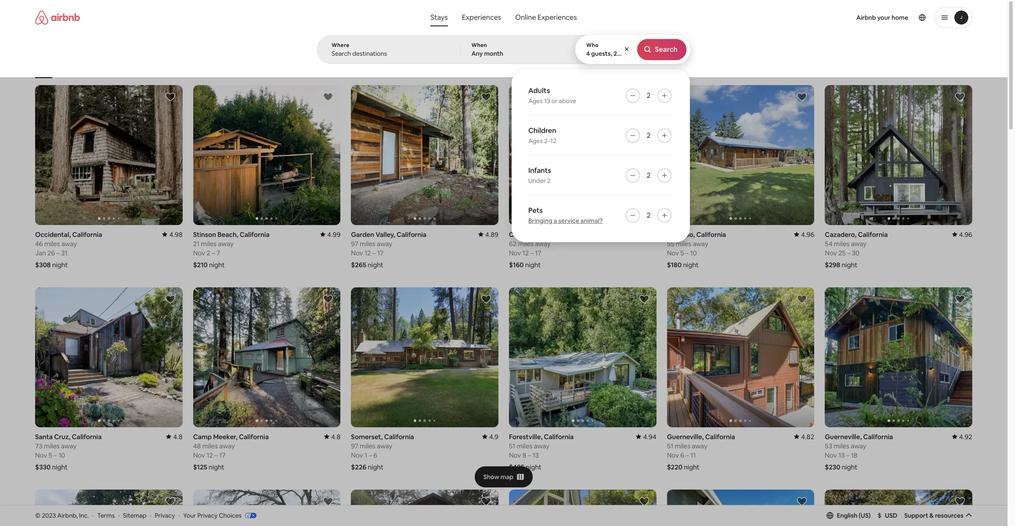 Task type: vqa. For each thing, say whether or not it's contained in the screenshot.


Task type: describe. For each thing, give the bounding box(es) containing it.
privacy link
[[155, 512, 175, 520]]

california inside the cobb, california 62 miles away nov 12 – 17 $160 night
[[529, 231, 559, 239]]

away inside the cobb, california 62 miles away nov 12 – 17 $160 night
[[535, 240, 551, 248]]

nov inside guerneville, california 53 miles away nov 13 – 18 $230 night
[[825, 451, 837, 460]]

– inside guerneville, california 53 miles away nov 13 – 18 $230 night
[[846, 451, 850, 460]]

– inside garden valley, california 97 miles away nov 12 – 17 $265 night
[[372, 249, 376, 257]]

4.9
[[489, 433, 499, 441]]

cazadero, california 54 miles away nov 25 – 30 $298 night
[[825, 231, 888, 269]]

13 inside forestville, california 51 miles away nov 8 – 13 $485 night
[[533, 451, 539, 460]]

13 inside guerneville, california 53 miles away nov 13 – 18 $230 night
[[839, 451, 845, 460]]

miles inside acampo, california 55 miles away nov 5 – 10 $180 night
[[676, 240, 692, 248]]

animal?
[[581, 217, 603, 225]]

guerneville, california 51 miles away nov 6 – 11 $220 night
[[667, 433, 735, 472]]

what can we help you find? tab list
[[424, 9, 508, 26]]

4.94
[[643, 433, 657, 441]]

nov inside guerneville, california 51 miles away nov 6 – 11 $220 night
[[667, 451, 679, 460]]

online experiences link
[[508, 9, 584, 26]]

profile element
[[592, 0, 973, 35]]

california inside cazadero, california 54 miles away nov 25 – 30 $298 night
[[858, 231, 888, 239]]

12 for 4.89
[[365, 249, 371, 257]]

infants,
[[618, 50, 640, 58]]

forestville,
[[509, 433, 543, 441]]

4.89
[[485, 231, 499, 239]]

airbnb your home
[[856, 14, 908, 22]]

miles inside "occidental, california 46 miles away jan 26 – 31 $308 night"
[[44, 240, 60, 248]]

stinson beach, california 21 miles away nov 2 – 7 $210 night
[[193, 231, 270, 269]]

nov inside santa cruz, california 73 miles away nov 5 – 10 $330 night
[[35, 451, 47, 460]]

17 for 4.89
[[377, 249, 384, 257]]

santa
[[35, 433, 53, 441]]

choices
[[219, 512, 242, 520]]

2 · from the left
[[118, 512, 120, 520]]

miles inside santa cruz, california 73 miles away nov 5 – 10 $330 night
[[44, 442, 60, 451]]

airbnb,
[[57, 512, 78, 520]]

add to wishlist: guerneville, california image
[[797, 294, 808, 305]]

month
[[484, 50, 503, 58]]

4.8 out of 5 average rating image
[[324, 433, 341, 441]]

(us)
[[859, 512, 871, 520]]

8
[[523, 451, 526, 460]]

night inside forestville, california 51 miles away nov 8 – 13 $485 night
[[526, 463, 542, 472]]

away inside acampo, california 55 miles away nov 5 – 10 $180 night
[[693, 240, 708, 248]]

© 2023 airbnb, inc. ·
[[35, 512, 94, 520]]

forestville, california 51 miles away nov 8 – 13 $485 night
[[509, 433, 574, 472]]

miles inside guerneville, california 51 miles away nov 6 – 11 $220 night
[[675, 442, 691, 451]]

sitemap
[[123, 512, 146, 520]]

– inside cazadero, california 54 miles away nov 25 – 30 $298 night
[[847, 249, 851, 257]]

camp
[[193, 433, 212, 441]]

miles inside the cobb, california 62 miles away nov 12 – 17 $160 night
[[518, 240, 534, 248]]

stays tab panel
[[317, 35, 691, 242]]

73
[[35, 442, 42, 451]]

night inside stinson beach, california 21 miles away nov 2 – 7 $210 night
[[209, 261, 225, 269]]

sitemap link
[[123, 512, 146, 520]]

4.96 for acampo, california 55 miles away nov 5 – 10 $180 night
[[801, 231, 815, 239]]

– inside acampo, california 55 miles away nov 5 – 10 $180 night
[[686, 249, 689, 257]]

5 inside acampo, california 55 miles away nov 5 – 10 $180 night
[[681, 249, 684, 257]]

2 experiences from the left
[[538, 13, 577, 22]]

california inside santa cruz, california 73 miles away nov 5 – 10 $330 night
[[72, 433, 102, 441]]

$220
[[667, 463, 683, 472]]

jan
[[35, 249, 46, 257]]

somerset, california 97 miles away nov 1 – 6 $226 night
[[351, 433, 414, 472]]

when any month
[[472, 42, 503, 58]]

– inside "occidental, california 46 miles away jan 26 – 31 $308 night"
[[56, 249, 60, 257]]

off-the-grid
[[537, 65, 567, 72]]

terms · sitemap · privacy ·
[[97, 512, 180, 520]]

acampo, california 55 miles away nov 5 – 10 $180 night
[[667, 231, 726, 269]]

11
[[691, 451, 696, 460]]

31
[[61, 249, 68, 257]]

night inside garden valley, california 97 miles away nov 12 – 17 $265 night
[[368, 261, 383, 269]]

away inside somerset, california 97 miles away nov 1 – 6 $226 night
[[377, 442, 392, 451]]

2–12
[[544, 137, 557, 145]]

4.99
[[327, 231, 341, 239]]

add to wishlist: garden valley, california image
[[481, 92, 492, 102]]

beach,
[[218, 231, 238, 239]]

experiences inside button
[[462, 13, 501, 22]]

pools
[[604, 65, 618, 72]]

– inside forestville, california 51 miles away nov 8 – 13 $485 night
[[528, 451, 531, 460]]

night inside santa cruz, california 73 miles away nov 5 – 10 $330 night
[[52, 463, 68, 472]]

nov inside acampo, california 55 miles away nov 5 – 10 $180 night
[[667, 249, 679, 257]]

airbnb
[[856, 14, 876, 22]]

$160
[[509, 261, 524, 269]]

guerneville, for 53
[[825, 433, 862, 441]]

4.96 out of 5 average rating image
[[952, 231, 973, 239]]

a
[[554, 217, 557, 225]]

trending
[[633, 65, 655, 72]]

25
[[839, 249, 846, 257]]

or
[[552, 97, 558, 105]]

california inside somerset, california 97 miles away nov 1 – 6 $226 night
[[384, 433, 414, 441]]

group containing off-the-grid
[[35, 44, 822, 78]]

$330
[[35, 463, 51, 472]]

1
[[365, 451, 367, 460]]

4.92
[[959, 433, 973, 441]]

– inside guerneville, california 51 miles away nov 6 – 11 $220 night
[[686, 451, 689, 460]]

4.82
[[801, 433, 815, 441]]

4.89 out of 5 average rating image
[[478, 231, 499, 239]]

– inside santa cruz, california 73 miles away nov 5 – 10 $330 night
[[54, 451, 57, 460]]

21
[[193, 240, 200, 248]]

Where field
[[332, 50, 446, 58]]

$230
[[825, 463, 841, 472]]

amazing
[[581, 65, 603, 72]]

resources
[[935, 512, 964, 520]]

show
[[484, 473, 499, 481]]

away inside camp meeker, california 48 miles away nov 12 – 17 $125 night
[[219, 442, 235, 451]]

stays button
[[424, 9, 455, 26]]

6 inside somerset, california 97 miles away nov 1 – 6 $226 night
[[373, 451, 377, 460]]

occidental,
[[35, 231, 71, 239]]

nov inside cazadero, california 54 miles away nov 25 – 30 $298 night
[[825, 249, 837, 257]]

miles inside somerset, california 97 miles away nov 1 – 6 $226 night
[[360, 442, 376, 451]]

away inside garden valley, california 97 miles away nov 12 – 17 $265 night
[[377, 240, 392, 248]]

add to wishlist: forestville, california image
[[639, 294, 650, 305]]

add to wishlist: cobb, california image
[[639, 92, 650, 102]]

18
[[851, 451, 858, 460]]

pets
[[528, 206, 543, 215]]

who 4 guests, 2 infants, 2 pets
[[586, 42, 659, 58]]

7
[[216, 249, 220, 257]]

add to wishlist: valley springs, california image
[[323, 497, 334, 507]]

stinson
[[193, 231, 216, 239]]

support
[[905, 512, 928, 520]]

service
[[559, 217, 579, 225]]

54
[[825, 240, 833, 248]]

garden
[[351, 231, 374, 239]]

guests,
[[591, 50, 612, 58]]

1 · from the left
[[92, 512, 94, 520]]

amazing pools
[[581, 65, 618, 72]]

4.98 out of 5 average rating image
[[162, 231, 183, 239]]

miles inside garden valley, california 97 miles away nov 12 – 17 $265 night
[[360, 240, 376, 248]]

$308
[[35, 261, 51, 269]]

2 inside the infants under 2
[[547, 177, 551, 185]]

california inside guerneville, california 53 miles away nov 13 – 18 $230 night
[[863, 433, 893, 441]]

your privacy choices link
[[183, 512, 257, 521]]

nov inside camp meeker, california 48 miles away nov 12 – 17 $125 night
[[193, 451, 205, 460]]

above
[[559, 97, 576, 105]]

4.98
[[169, 231, 183, 239]]

4.8 for camp meeker, california 48 miles away nov 12 – 17 $125 night
[[331, 433, 341, 441]]

california inside guerneville, california 51 miles away nov 6 – 11 $220 night
[[705, 433, 735, 441]]

12 for 4.8
[[207, 451, 213, 460]]

miles inside camp meeker, california 48 miles away nov 12 – 17 $125 night
[[202, 442, 218, 451]]

17 inside the cobb, california 62 miles away nov 12 – 17 $160 night
[[535, 249, 542, 257]]

acampo,
[[667, 231, 695, 239]]

night inside acampo, california 55 miles away nov 5 – 10 $180 night
[[683, 261, 699, 269]]

4.94 out of 5 average rating image
[[636, 433, 657, 441]]

add to wishlist: cazadero, california image
[[955, 92, 966, 102]]

show map button
[[475, 467, 533, 488]]

2 inside stinson beach, california 21 miles away nov 2 – 7 $210 night
[[207, 249, 210, 257]]

26
[[47, 249, 55, 257]]

add to wishlist: valley springs, california image
[[481, 497, 492, 507]]

night inside guerneville, california 53 miles away nov 13 – 18 $230 night
[[842, 463, 858, 472]]

51 for forestville, california
[[509, 442, 516, 451]]

miles inside forestville, california 51 miles away nov 8 – 13 $485 night
[[517, 442, 533, 451]]

12 inside the cobb, california 62 miles away nov 12 – 17 $160 night
[[523, 249, 529, 257]]

nov inside forestville, california 51 miles away nov 8 – 13 $485 night
[[509, 451, 521, 460]]

who
[[586, 42, 599, 49]]

away inside guerneville, california 53 miles away nov 13 – 18 $230 night
[[851, 442, 867, 451]]

adults ages 13 or above
[[528, 86, 576, 105]]

– inside the cobb, california 62 miles away nov 12 – 17 $160 night
[[530, 249, 534, 257]]

nov inside the cobb, california 62 miles away nov 12 – 17 $160 night
[[509, 249, 521, 257]]



Task type: locate. For each thing, give the bounding box(es) containing it.
13 left or at the right top
[[544, 97, 550, 105]]

4.96 for cazadero, california 54 miles away nov 25 – 30 $298 night
[[959, 231, 973, 239]]

12 inside garden valley, california 97 miles away nov 12 – 17 $265 night
[[365, 249, 371, 257]]

$210
[[193, 261, 208, 269]]

6 right 1
[[373, 451, 377, 460]]

night right $160
[[525, 261, 541, 269]]

1 horizontal spatial 17
[[377, 249, 384, 257]]

under
[[528, 177, 546, 185]]

children
[[528, 126, 556, 135]]

california inside acampo, california 55 miles away nov 5 – 10 $180 night
[[696, 231, 726, 239]]

night right $180
[[683, 261, 699, 269]]

away down meeker,
[[219, 442, 235, 451]]

night down 31
[[52, 261, 68, 269]]

privacy down add to wishlist: tomales, california image
[[155, 512, 175, 520]]

– left 18
[[846, 451, 850, 460]]

1 horizontal spatial 10
[[690, 249, 697, 257]]

12 up the $125
[[207, 451, 213, 460]]

night right $265
[[368, 261, 383, 269]]

group
[[35, 44, 822, 78], [35, 85, 183, 225], [193, 85, 341, 225], [351, 85, 646, 225], [509, 85, 657, 225], [667, 85, 815, 225], [825, 85, 1014, 225], [35, 288, 183, 428], [193, 288, 341, 428], [351, 288, 646, 428], [509, 288, 657, 428], [667, 288, 815, 428], [825, 288, 973, 428], [35, 490, 183, 527], [193, 490, 341, 527], [351, 490, 499, 527], [509, 490, 657, 527], [667, 490, 815, 527], [825, 490, 973, 527]]

california inside stinson beach, california 21 miles away nov 2 – 7 $210 night
[[240, 231, 270, 239]]

0 horizontal spatial guerneville,
[[667, 433, 704, 441]]

·
[[92, 512, 94, 520], [118, 512, 120, 520], [150, 512, 151, 520], [178, 512, 180, 520]]

ages for children
[[528, 137, 543, 145]]

1 horizontal spatial 6
[[681, 451, 684, 460]]

away inside santa cruz, california 73 miles away nov 5 – 10 $330 night
[[61, 442, 77, 451]]

pets bringing a service animal?
[[528, 206, 603, 225]]

occidental, california 46 miles away jan 26 – 31 $308 night
[[35, 231, 102, 269]]

night down '8'
[[526, 463, 542, 472]]

santa cruz, california 73 miles away nov 5 – 10 $330 night
[[35, 433, 102, 472]]

– inside stinson beach, california 21 miles away nov 2 – 7 $210 night
[[212, 249, 215, 257]]

away inside stinson beach, california 21 miles away nov 2 – 7 $210 night
[[218, 240, 234, 248]]

valley,
[[376, 231, 395, 239]]

1 vertical spatial 97
[[351, 442, 358, 451]]

garden valley, california 97 miles away nov 12 – 17 $265 night
[[351, 231, 427, 269]]

miles down acampo, at the right top
[[676, 240, 692, 248]]

terms
[[97, 512, 115, 520]]

your
[[878, 14, 891, 22]]

bringing a service animal? button
[[528, 217, 603, 225]]

add to wishlist: camp meeker, california image
[[323, 294, 334, 305]]

13
[[544, 97, 550, 105], [533, 451, 539, 460], [839, 451, 845, 460]]

night down the 30
[[842, 261, 858, 269]]

away down valley,
[[377, 240, 392, 248]]

nov inside garden valley, california 97 miles away nov 12 – 17 $265 night
[[351, 249, 363, 257]]

privacy
[[155, 512, 175, 520], [197, 512, 218, 520]]

away down the cruz,
[[61, 442, 77, 451]]

– inside somerset, california 97 miles away nov 1 – 6 $226 night
[[369, 451, 372, 460]]

none search field containing stays
[[317, 0, 691, 242]]

6
[[373, 451, 377, 460], [681, 451, 684, 460]]

– left 7 in the top left of the page
[[212, 249, 215, 257]]

1 4.8 from the left
[[173, 433, 183, 441]]

away down bringing
[[535, 240, 551, 248]]

48
[[193, 442, 201, 451]]

miles inside cazadero, california 54 miles away nov 25 – 30 $298 night
[[834, 240, 850, 248]]

2 horizontal spatial 17
[[535, 249, 542, 257]]

None search field
[[317, 0, 691, 242]]

california inside garden valley, california 97 miles away nov 12 – 17 $265 night
[[397, 231, 427, 239]]

night down 11
[[684, 463, 700, 472]]

night inside the cobb, california 62 miles away nov 12 – 17 $160 night
[[525, 261, 541, 269]]

· right inc.
[[92, 512, 94, 520]]

night right $226
[[368, 463, 384, 472]]

night inside cazadero, california 54 miles away nov 25 – 30 $298 night
[[842, 261, 858, 269]]

5 up $330 at left
[[49, 451, 52, 460]]

night inside guerneville, california 51 miles away nov 6 – 11 $220 night
[[684, 463, 700, 472]]

home
[[892, 14, 908, 22]]

cazadero,
[[825, 231, 857, 239]]

4.92 out of 5 average rating image
[[952, 433, 973, 441]]

add to wishlist: occidental, california image
[[165, 92, 176, 102]]

2 privacy from the left
[[197, 512, 218, 520]]

17
[[535, 249, 542, 257], [377, 249, 384, 257], [219, 451, 226, 460]]

night down 7 in the top left of the page
[[209, 261, 225, 269]]

1 horizontal spatial privacy
[[197, 512, 218, 520]]

1 privacy from the left
[[155, 512, 175, 520]]

terms link
[[97, 512, 115, 520]]

©
[[35, 512, 40, 520]]

add to wishlist: cloverdale, california image
[[639, 497, 650, 507]]

off-
[[537, 65, 547, 72]]

your privacy choices
[[183, 512, 242, 520]]

nov down the 73
[[35, 451, 47, 460]]

away up 11
[[692, 442, 708, 451]]

nov left 1
[[351, 451, 363, 460]]

experiences up when
[[462, 13, 501, 22]]

online
[[515, 13, 536, 22]]

1 guerneville, from the left
[[667, 433, 704, 441]]

0 horizontal spatial 4.8
[[173, 433, 183, 441]]

guerneville, california 53 miles away nov 13 – 18 $230 night
[[825, 433, 893, 472]]

2 horizontal spatial 12
[[523, 249, 529, 257]]

0 vertical spatial 10
[[690, 249, 697, 257]]

the-
[[547, 65, 557, 72]]

away up 18
[[851, 442, 867, 451]]

miles inside stinson beach, california 21 miles away nov 2 – 7 $210 night
[[201, 240, 217, 248]]

ages inside adults ages 13 or above
[[528, 97, 543, 105]]

english (us) button
[[827, 512, 871, 520]]

1 51 from the left
[[509, 442, 516, 451]]

– right 1
[[369, 451, 372, 460]]

miles down somerset,
[[360, 442, 376, 451]]

4.8 left somerset,
[[331, 433, 341, 441]]

miles down the stinson
[[201, 240, 217, 248]]

– down meeker,
[[214, 451, 218, 460]]

nov down 48
[[193, 451, 205, 460]]

97 inside somerset, california 97 miles away nov 1 – 6 $226 night
[[351, 442, 358, 451]]

1 ages from the top
[[528, 97, 543, 105]]

6 left 11
[[681, 451, 684, 460]]

add to wishlist: acampo, california image
[[797, 92, 808, 102]]

ages inside children ages 2–12
[[528, 137, 543, 145]]

$226
[[351, 463, 366, 472]]

away up 31
[[61, 240, 77, 248]]

5 inside santa cruz, california 73 miles away nov 5 – 10 $330 night
[[49, 451, 52, 460]]

0 vertical spatial 97
[[351, 240, 358, 248]]

4 · from the left
[[178, 512, 180, 520]]

nov left '8'
[[509, 451, 521, 460]]

51 inside forestville, california 51 miles away nov 8 – 13 $485 night
[[509, 442, 516, 451]]

away inside "occidental, california 46 miles away jan 26 – 31 $308 night"
[[61, 240, 77, 248]]

nov down 55
[[667, 249, 679, 257]]

infants under 2
[[528, 166, 551, 185]]

nov up $220 at right
[[667, 451, 679, 460]]

4.96
[[801, 231, 815, 239], [959, 231, 973, 239]]

· right terms link
[[118, 512, 120, 520]]

miles down the camp
[[202, 442, 218, 451]]

away down 'forestville,' in the bottom right of the page
[[534, 442, 550, 451]]

4.9 out of 5 average rating image
[[482, 433, 499, 441]]

add to wishlist: stinson beach, california image
[[323, 92, 334, 102]]

1 horizontal spatial 4.8
[[331, 433, 341, 441]]

51 up $220 at right
[[667, 442, 673, 451]]

miles down garden
[[360, 240, 376, 248]]

4.82 out of 5 average rating image
[[794, 433, 815, 441]]

17 down valley,
[[377, 249, 384, 257]]

5
[[681, 249, 684, 257], [49, 451, 52, 460]]

miles up 11
[[675, 442, 691, 451]]

miles
[[44, 240, 60, 248], [518, 240, 534, 248], [201, 240, 217, 248], [360, 240, 376, 248], [676, 240, 692, 248], [834, 240, 850, 248], [44, 442, 60, 451], [517, 442, 533, 451], [202, 442, 218, 451], [360, 442, 376, 451], [675, 442, 691, 451], [834, 442, 850, 451]]

1 97 from the top
[[351, 240, 358, 248]]

$125
[[193, 463, 207, 472]]

nov inside stinson beach, california 21 miles away nov 2 – 7 $210 night
[[193, 249, 205, 257]]

2 4.8 from the left
[[331, 433, 341, 441]]

0 vertical spatial ages
[[528, 97, 543, 105]]

12 up $160
[[523, 249, 529, 257]]

0 horizontal spatial 13
[[533, 451, 539, 460]]

&
[[930, 512, 934, 520]]

your
[[183, 512, 196, 520]]

– inside camp meeker, california 48 miles away nov 12 – 17 $125 night
[[214, 451, 218, 460]]

1 vertical spatial 5
[[49, 451, 52, 460]]

– left 31
[[56, 249, 60, 257]]

2 4.96 from the left
[[959, 231, 973, 239]]

97 down somerset,
[[351, 442, 358, 451]]

1 horizontal spatial 51
[[667, 442, 673, 451]]

away inside forestville, california 51 miles away nov 8 – 13 $485 night
[[534, 442, 550, 451]]

2 6 from the left
[[681, 451, 684, 460]]

nov down 62
[[509, 249, 521, 257]]

miles up '8'
[[517, 442, 533, 451]]

privacy right your
[[197, 512, 218, 520]]

0 horizontal spatial privacy
[[155, 512, 175, 520]]

cobb,
[[509, 231, 528, 239]]

1 6 from the left
[[373, 451, 377, 460]]

10 inside santa cruz, california 73 miles away nov 5 – 10 $330 night
[[58, 451, 65, 460]]

nov inside somerset, california 97 miles away nov 1 – 6 $226 night
[[351, 451, 363, 460]]

– right '8'
[[528, 451, 531, 460]]

miles down santa at the left bottom
[[44, 442, 60, 451]]

night inside camp meeker, california 48 miles away nov 12 – 17 $125 night
[[209, 463, 224, 472]]

0 horizontal spatial 12
[[207, 451, 213, 460]]

$298
[[825, 261, 841, 269]]

12 up $265
[[365, 249, 371, 257]]

0 vertical spatial 5
[[681, 249, 684, 257]]

experiences button
[[455, 9, 508, 26]]

13 inside adults ages 13 or above
[[544, 97, 550, 105]]

night
[[52, 261, 68, 269], [525, 261, 541, 269], [209, 261, 225, 269], [368, 261, 383, 269], [683, 261, 699, 269], [842, 261, 858, 269], [52, 463, 68, 472], [526, 463, 542, 472], [209, 463, 224, 472], [368, 463, 384, 472], [684, 463, 700, 472], [842, 463, 858, 472]]

away up the 30
[[851, 240, 867, 248]]

55
[[667, 240, 674, 248]]

12 inside camp meeker, california 48 miles away nov 12 – 17 $125 night
[[207, 451, 213, 460]]

0 horizontal spatial 10
[[58, 451, 65, 460]]

0 horizontal spatial 5
[[49, 451, 52, 460]]

add to wishlist: guerneville, california image
[[955, 294, 966, 305]]

0 horizontal spatial 17
[[219, 451, 226, 460]]

1 horizontal spatial 12
[[365, 249, 371, 257]]

0 horizontal spatial 6
[[373, 451, 377, 460]]

night down 18
[[842, 463, 858, 472]]

5 up $180
[[681, 249, 684, 257]]

where
[[332, 42, 350, 49]]

2 guerneville, from the left
[[825, 433, 862, 441]]

97 down garden
[[351, 240, 358, 248]]

0 horizontal spatial experiences
[[462, 13, 501, 22]]

46
[[35, 240, 43, 248]]

miles inside guerneville, california 53 miles away nov 13 – 18 $230 night
[[834, 442, 850, 451]]

vineyards
[[671, 65, 695, 72]]

any
[[472, 50, 483, 58]]

nov down 21
[[193, 249, 205, 257]]

miles down cobb,
[[518, 240, 534, 248]]

1 horizontal spatial 5
[[681, 249, 684, 257]]

usd
[[885, 512, 898, 520]]

1 horizontal spatial 4.96
[[959, 231, 973, 239]]

night inside "occidental, california 46 miles away jan 26 – 31 $308 night"
[[52, 261, 68, 269]]

10 down acampo, at the right top
[[690, 249, 697, 257]]

0 horizontal spatial 51
[[509, 442, 516, 451]]

4.8 left the camp
[[173, 433, 183, 441]]

night right $330 at left
[[52, 463, 68, 472]]

51
[[509, 442, 516, 451], [667, 442, 673, 451]]

away down somerset,
[[377, 442, 392, 451]]

miles up 25
[[834, 240, 850, 248]]

nov down 53
[[825, 451, 837, 460]]

miles right 53
[[834, 442, 850, 451]]

add to wishlist: santa cruz, california image
[[165, 294, 176, 305]]

3 · from the left
[[150, 512, 151, 520]]

17 for 4.8
[[219, 451, 226, 460]]

night inside somerset, california 97 miles away nov 1 – 6 $226 night
[[368, 463, 384, 472]]

support & resources button
[[905, 512, 973, 520]]

$
[[878, 512, 882, 520]]

night right the $125
[[209, 463, 224, 472]]

97
[[351, 240, 358, 248], [351, 442, 358, 451]]

13 left 18
[[839, 451, 845, 460]]

17 down bringing
[[535, 249, 542, 257]]

51 for guerneville, california
[[667, 442, 673, 451]]

add to wishlist: los gatos, california image
[[797, 497, 808, 507]]

away inside cazadero, california 54 miles away nov 25 – 30 $298 night
[[851, 240, 867, 248]]

skiing
[[503, 65, 518, 72]]

airbnb your home link
[[851, 8, 914, 27]]

add to wishlist: somerset, california image
[[481, 294, 492, 305]]

$180
[[667, 261, 682, 269]]

1 vertical spatial 10
[[58, 451, 65, 460]]

– down acampo, at the right top
[[686, 249, 689, 257]]

ages down adults
[[528, 97, 543, 105]]

6 inside guerneville, california 51 miles away nov 6 – 11 $220 night
[[681, 451, 684, 460]]

17 inside garden valley, california 97 miles away nov 12 – 17 $265 night
[[377, 249, 384, 257]]

2023
[[42, 512, 56, 520]]

add to wishlist: tomales, california image
[[165, 497, 176, 507]]

4.8 for santa cruz, california 73 miles away nov 5 – 10 $330 night
[[173, 433, 183, 441]]

ages down children
[[528, 137, 543, 145]]

camp meeker, california 48 miles away nov 12 – 17 $125 night
[[193, 433, 269, 472]]

grid
[[557, 65, 567, 72]]

10 down the cruz,
[[58, 451, 65, 460]]

1 horizontal spatial guerneville,
[[825, 433, 862, 441]]

cobb, california 62 miles away nov 12 – 17 $160 night
[[509, 231, 559, 269]]

map
[[501, 473, 514, 481]]

english
[[837, 512, 858, 520]]

ages
[[528, 97, 543, 105], [528, 137, 543, 145]]

– down bringing
[[530, 249, 534, 257]]

1 4.96 from the left
[[801, 231, 815, 239]]

bringing
[[528, 217, 553, 225]]

4.96 out of 5 average rating image
[[794, 231, 815, 239]]

2 ages from the top
[[528, 137, 543, 145]]

17 inside camp meeker, california 48 miles away nov 12 – 17 $125 night
[[219, 451, 226, 460]]

away inside guerneville, california 51 miles away nov 6 – 11 $220 night
[[692, 442, 708, 451]]

– right 25
[[847, 249, 851, 257]]

guerneville, inside guerneville, california 51 miles away nov 6 – 11 $220 night
[[667, 433, 704, 441]]

when
[[472, 42, 487, 49]]

2 horizontal spatial 13
[[839, 451, 845, 460]]

17 down meeker,
[[219, 451, 226, 460]]

13 right '8'
[[533, 451, 539, 460]]

guerneville, up 53
[[825, 433, 862, 441]]

1 experiences from the left
[[462, 13, 501, 22]]

2 51 from the left
[[667, 442, 673, 451]]

10 inside acampo, california 55 miles away nov 5 – 10 $180 night
[[690, 249, 697, 257]]

ages for adults
[[528, 97, 543, 105]]

– down garden
[[372, 249, 376, 257]]

51 inside guerneville, california 51 miles away nov 6 – 11 $220 night
[[667, 442, 673, 451]]

1 horizontal spatial 13
[[544, 97, 550, 105]]

experiences right the online
[[538, 13, 577, 22]]

stays
[[431, 13, 448, 22]]

· left your
[[178, 512, 180, 520]]

97 inside garden valley, california 97 miles away nov 12 – 17 $265 night
[[351, 240, 358, 248]]

1 vertical spatial ages
[[528, 137, 543, 145]]

– down the cruz,
[[54, 451, 57, 460]]

$265
[[351, 261, 366, 269]]

add to wishlist: watsonville, california image
[[955, 497, 966, 507]]

away down acampo, at the right top
[[693, 240, 708, 248]]

california inside camp meeker, california 48 miles away nov 12 – 17 $125 night
[[239, 433, 269, 441]]

0 horizontal spatial 4.96
[[801, 231, 815, 239]]

children ages 2–12
[[528, 126, 557, 145]]

california inside "occidental, california 46 miles away jan 26 – 31 $308 night"
[[72, 231, 102, 239]]

2 97 from the top
[[351, 442, 358, 451]]

california inside forestville, california 51 miles away nov 8 – 13 $485 night
[[544, 433, 574, 441]]

away down beach, at the top left of page
[[218, 240, 234, 248]]

· left privacy link
[[150, 512, 151, 520]]

guerneville, for 51
[[667, 433, 704, 441]]

51 down 'forestville,' in the bottom right of the page
[[509, 442, 516, 451]]

miles up 26
[[44, 240, 60, 248]]

guerneville, inside guerneville, california 53 miles away nov 13 – 18 $230 night
[[825, 433, 862, 441]]

nov up $265
[[351, 249, 363, 257]]

4.99 out of 5 average rating image
[[320, 231, 341, 239]]

– left 11
[[686, 451, 689, 460]]

1 horizontal spatial experiences
[[538, 13, 577, 22]]

$ usd
[[878, 512, 898, 520]]

guerneville, up 11
[[667, 433, 704, 441]]

4.8 out of 5 average rating image
[[166, 433, 183, 441]]

nov down 54
[[825, 249, 837, 257]]



